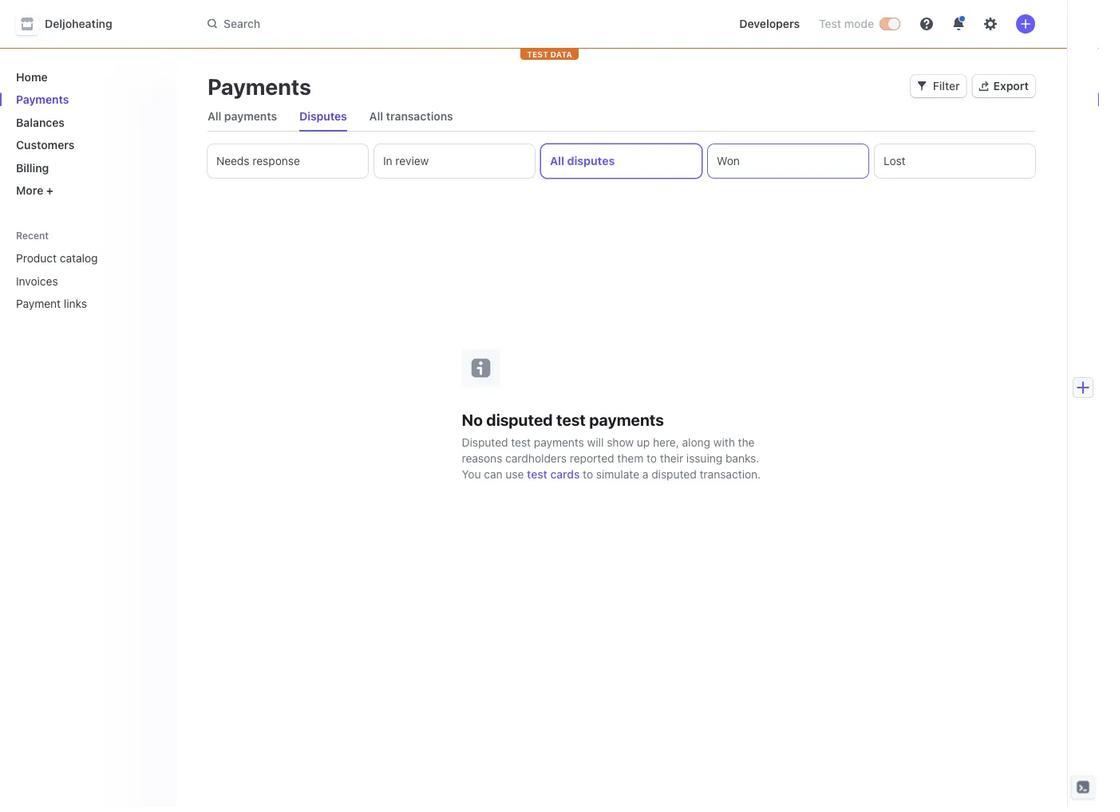 Task type: locate. For each thing, give the bounding box(es) containing it.
tab list containing all payments
[[201, 102, 1035, 132]]

all for all disputes
[[550, 154, 564, 168]]

core navigation links element
[[10, 64, 163, 204]]

will
[[587, 436, 604, 449]]

response
[[253, 154, 300, 168]]

to up "a" at the bottom right
[[647, 452, 657, 465]]

disputes link
[[293, 105, 353, 128]]

test up cardholders
[[511, 436, 531, 449]]

all disputes button
[[541, 144, 702, 178]]

test cards to simulate a disputed transaction.
[[527, 468, 761, 481]]

to inside the disputed test payments will show up here, along with the reasons cardholders reported them to their issuing banks. you can use
[[647, 452, 657, 465]]

1 vertical spatial test
[[511, 436, 531, 449]]

payment links
[[16, 297, 87, 311]]

to
[[647, 452, 657, 465], [583, 468, 593, 481]]

disputed down their at the right
[[652, 468, 697, 481]]

0 horizontal spatial disputed
[[486, 411, 553, 429]]

all payments
[[208, 110, 277, 123]]

test down cardholders
[[527, 468, 547, 481]]

+
[[46, 184, 53, 197]]

payments up balances at left top
[[16, 93, 69, 106]]

use
[[506, 468, 524, 481]]

0 vertical spatial disputed
[[486, 411, 553, 429]]

billing
[[16, 161, 49, 174]]

along
[[682, 436, 710, 449]]

deljoheating
[[45, 17, 112, 30]]

test
[[556, 411, 586, 429], [511, 436, 531, 449], [527, 468, 547, 481]]

1 vertical spatial tab list
[[208, 144, 1035, 178]]

a
[[642, 468, 649, 481]]

1 vertical spatial disputed
[[652, 468, 697, 481]]

payments up the all payments
[[208, 73, 311, 99]]

test
[[819, 17, 841, 30]]

1 vertical spatial payments
[[589, 411, 664, 429]]

1 horizontal spatial to
[[647, 452, 657, 465]]

all inside all disputes button
[[550, 154, 564, 168]]

balances
[[16, 116, 65, 129]]

payments up needs response
[[224, 110, 277, 123]]

test up reported
[[556, 411, 586, 429]]

banks.
[[726, 452, 759, 465]]

disputed up the disputed
[[486, 411, 553, 429]]

all left transactions
[[369, 110, 383, 123]]

all inside all transactions link
[[369, 110, 383, 123]]

0 horizontal spatial payments
[[224, 110, 277, 123]]

cardholders
[[505, 452, 567, 465]]

1 horizontal spatial disputed
[[652, 468, 697, 481]]

payments inside core navigation links element
[[16, 93, 69, 106]]

all up needs on the top left of the page
[[208, 110, 221, 123]]

0 horizontal spatial to
[[583, 468, 593, 481]]

more +
[[16, 184, 53, 197]]

payments
[[208, 73, 311, 99], [16, 93, 69, 106]]

help image
[[920, 18, 933, 30]]

the
[[738, 436, 755, 449]]

all inside all payments link
[[208, 110, 221, 123]]

export button
[[973, 75, 1035, 97]]

0 horizontal spatial all
[[208, 110, 221, 123]]

1 horizontal spatial payments
[[534, 436, 584, 449]]

to down reported
[[583, 468, 593, 481]]

payments down no disputed test payments at the bottom
[[534, 436, 584, 449]]

transaction.
[[700, 468, 761, 481]]

0 vertical spatial to
[[647, 452, 657, 465]]

no
[[462, 411, 483, 429]]

test cards link
[[527, 467, 580, 483]]

developers
[[739, 17, 800, 30]]

all
[[208, 110, 221, 123], [369, 110, 383, 123], [550, 154, 564, 168]]

needs
[[216, 154, 250, 168]]

product catalog
[[16, 252, 98, 265]]

test inside the disputed test payments will show up here, along with the reasons cardholders reported them to their issuing banks. you can use
[[511, 436, 531, 449]]

needs response
[[216, 154, 300, 168]]

tab list
[[201, 102, 1035, 132], [208, 144, 1035, 178]]

no disputed test payments
[[462, 411, 664, 429]]

product catalog link
[[10, 245, 140, 271]]

payments up show
[[589, 411, 664, 429]]

2 horizontal spatial all
[[550, 154, 564, 168]]

needs response button
[[208, 144, 368, 178]]

0 vertical spatial tab list
[[201, 102, 1035, 132]]

all transactions link
[[363, 105, 460, 128]]

links
[[64, 297, 87, 311]]

disputed
[[486, 411, 553, 429], [652, 468, 697, 481]]

2 vertical spatial payments
[[534, 436, 584, 449]]

reasons
[[462, 452, 502, 465]]

all payments link
[[201, 105, 284, 128]]

0 horizontal spatial payments
[[16, 93, 69, 106]]

mode
[[844, 17, 874, 30]]

test
[[527, 49, 548, 59]]

payment links link
[[10, 291, 140, 317]]

data
[[550, 49, 572, 59]]

disputes
[[567, 154, 615, 168]]

search
[[224, 17, 260, 30]]

1 horizontal spatial all
[[369, 110, 383, 123]]

all left disputes
[[550, 154, 564, 168]]

test data
[[527, 49, 572, 59]]

payments
[[224, 110, 277, 123], [589, 411, 664, 429], [534, 436, 584, 449]]



Task type: describe. For each thing, give the bounding box(es) containing it.
Search text field
[[198, 9, 648, 39]]

here,
[[653, 436, 679, 449]]

deljoheating button
[[16, 13, 128, 35]]

more
[[16, 184, 43, 197]]

issuing
[[686, 452, 723, 465]]

simulate
[[596, 468, 639, 481]]

2 horizontal spatial payments
[[589, 411, 664, 429]]

catalog
[[60, 252, 98, 265]]

notifications image
[[952, 18, 965, 30]]

developers link
[[733, 11, 806, 37]]

all transactions
[[369, 110, 453, 123]]

payments inside the disputed test payments will show up here, along with the reasons cardholders reported them to their issuing banks. you can use
[[534, 436, 584, 449]]

with
[[713, 436, 735, 449]]

product
[[16, 252, 57, 265]]

payments link
[[10, 87, 163, 113]]

filter button
[[911, 75, 966, 97]]

in review button
[[374, 144, 535, 178]]

in review
[[383, 154, 429, 168]]

up
[[637, 436, 650, 449]]

2 vertical spatial test
[[527, 468, 547, 481]]

disputes
[[299, 110, 347, 123]]

1 horizontal spatial payments
[[208, 73, 311, 99]]

svg image
[[917, 81, 927, 91]]

cards
[[550, 468, 580, 481]]

won
[[717, 154, 740, 168]]

show
[[607, 436, 634, 449]]

home
[[16, 70, 48, 83]]

all for all payments
[[208, 110, 221, 123]]

lost
[[884, 154, 906, 168]]

filter
[[933, 79, 960, 93]]

recent navigation links element
[[0, 229, 176, 317]]

transactions
[[386, 110, 453, 123]]

0 vertical spatial payments
[[224, 110, 277, 123]]

them
[[617, 452, 644, 465]]

home link
[[10, 64, 163, 90]]

balances link
[[10, 109, 163, 135]]

you
[[462, 468, 481, 481]]

disputed test payments will show up here, along with the reasons cardholders reported them to their issuing banks. you can use
[[462, 436, 759, 481]]

export
[[993, 79, 1029, 93]]

can
[[484, 468, 503, 481]]

0 vertical spatial test
[[556, 411, 586, 429]]

invoices
[[16, 275, 58, 288]]

in
[[383, 154, 392, 168]]

all disputes
[[550, 154, 615, 168]]

won button
[[708, 144, 868, 178]]

1 vertical spatial to
[[583, 468, 593, 481]]

billing link
[[10, 155, 163, 181]]

Search search field
[[198, 9, 648, 39]]

invoices link
[[10, 268, 140, 294]]

test mode
[[819, 17, 874, 30]]

recent
[[16, 230, 49, 241]]

their
[[660, 452, 683, 465]]

all for all transactions
[[369, 110, 383, 123]]

payment
[[16, 297, 61, 311]]

settings image
[[984, 18, 997, 30]]

reported
[[570, 452, 614, 465]]

customers link
[[10, 132, 163, 158]]

lost button
[[875, 144, 1035, 178]]

tab list containing needs response
[[208, 144, 1035, 178]]

customers
[[16, 138, 75, 152]]

review
[[395, 154, 429, 168]]

recent element
[[0, 245, 176, 317]]

disputed
[[462, 436, 508, 449]]



Task type: vqa. For each thing, say whether or not it's contained in the screenshot.
Custom due date "popup button"
no



